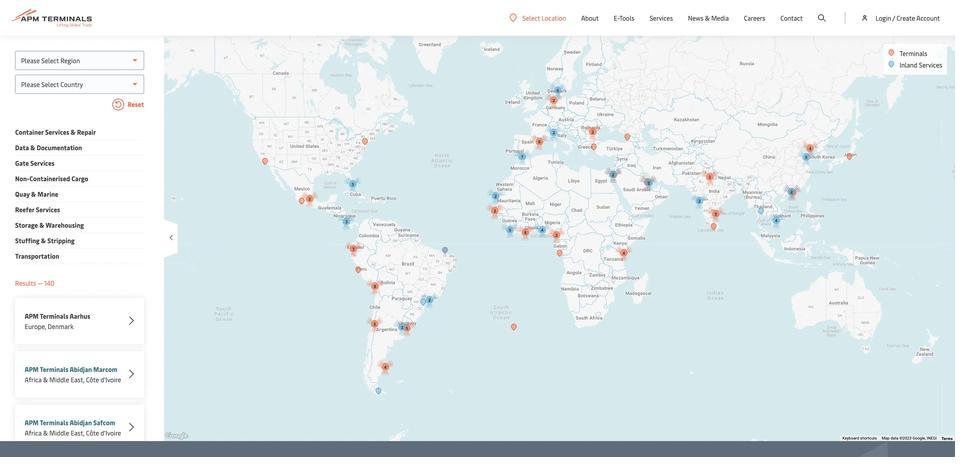 Task type: describe. For each thing, give the bounding box(es) containing it.
news & media
[[688, 14, 729, 22]]

africa for apm terminals abidjan marcom africa & middle east, côte d'ivoire
[[25, 376, 42, 385]]

keyboard shortcuts
[[843, 437, 877, 441]]

terms
[[942, 436, 953, 442]]

quay
[[15, 190, 30, 199]]

& inside stuffing & stripping 'button'
[[41, 236, 46, 245]]

non-
[[15, 174, 29, 183]]

transportation button
[[15, 251, 59, 262]]

reset button
[[15, 99, 144, 112]]

login / create account link
[[861, 0, 940, 36]]

stuffing & stripping button
[[15, 236, 75, 246]]

warehousing
[[46, 221, 84, 230]]

non-containerised cargo
[[15, 174, 88, 183]]

gate services
[[15, 159, 55, 168]]

account
[[917, 14, 940, 22]]

& inside storage & warehousing button
[[39, 221, 44, 230]]

d'ivoire for safcom
[[101, 429, 121, 438]]

7
[[521, 155, 523, 160]]

apm for apm terminals abidjan safcom
[[25, 419, 39, 428]]

africa for apm terminals abidjan safcom africa & middle east, côte d'ivoire
[[25, 429, 42, 438]]

apm terminals abidjan safcom africa & middle east, côte d'ivoire
[[25, 419, 121, 438]]

login
[[876, 14, 891, 22]]

quay & marine
[[15, 190, 58, 199]]

storage
[[15, 221, 38, 230]]

services right tools
[[650, 14, 673, 22]]

container services & repair
[[15, 128, 96, 137]]

—
[[38, 279, 43, 288]]

keyboard
[[843, 437, 859, 441]]

data & documentation
[[15, 143, 82, 152]]

140
[[44, 279, 54, 288]]

services for inland services
[[919, 61, 942, 69]]

cargo
[[71, 174, 88, 183]]

keyboard shortcuts button
[[843, 436, 877, 442]]

marcom
[[93, 365, 117, 374]]

containerised
[[29, 174, 70, 183]]

denmark
[[48, 322, 74, 331]]

3 4
[[646, 175, 711, 185]]

services for gate services
[[30, 159, 55, 168]]

/
[[893, 14, 895, 22]]

& inside data & documentation button
[[30, 143, 35, 152]]

côte for marcom
[[86, 376, 99, 385]]

reefer
[[15, 205, 34, 214]]

e-tools
[[614, 14, 634, 22]]

select location
[[522, 13, 566, 22]]

8
[[374, 285, 376, 289]]

careers button
[[744, 0, 765, 36]]

repair
[[77, 128, 96, 137]]

login / create account
[[876, 14, 940, 22]]

marine
[[38, 190, 58, 199]]

services for reefer services
[[36, 205, 60, 214]]

map
[[882, 437, 890, 441]]

inland
[[900, 61, 917, 69]]

quay & marine button
[[15, 189, 58, 200]]

inland services
[[900, 61, 942, 69]]

about
[[581, 14, 599, 22]]

transportation
[[15, 252, 59, 261]]

& inside the apm terminals abidjan safcom africa & middle east, côte d'ivoire
[[43, 429, 48, 438]]



Task type: locate. For each thing, give the bounding box(es) containing it.
location
[[542, 13, 566, 22]]

select location button
[[510, 13, 566, 22]]

stuffing
[[15, 236, 40, 245]]

1 vertical spatial côte
[[86, 429, 99, 438]]

& inside the apm terminals abidjan marcom africa & middle east, côte d'ivoire
[[43, 376, 48, 385]]

terms link
[[942, 436, 953, 442]]

apm for apm terminals abidjan marcom
[[25, 365, 39, 374]]

contact
[[781, 14, 803, 22]]

0 vertical spatial côte
[[86, 376, 99, 385]]

reset
[[126, 100, 144, 109]]

results
[[15, 279, 36, 288]]

d'ivoire inside the apm terminals abidjan marcom africa & middle east, côte d'ivoire
[[101, 376, 121, 385]]

middle inside the apm terminals abidjan marcom africa & middle east, côte d'ivoire
[[49, 376, 69, 385]]

& inside 'container services & repair' button
[[71, 128, 76, 137]]

1 vertical spatial abidjan
[[70, 419, 92, 428]]

africa
[[25, 376, 42, 385], [25, 429, 42, 438]]

2 abidjan from the top
[[70, 419, 92, 428]]

abidjan
[[70, 365, 92, 374], [70, 419, 92, 428]]

2 middle from the top
[[49, 429, 69, 438]]

1 vertical spatial africa
[[25, 429, 42, 438]]

aarhus
[[70, 312, 90, 321]]

2
[[552, 98, 555, 103], [591, 130, 594, 135], [552, 131, 555, 135], [612, 173, 614, 178], [648, 181, 650, 186], [790, 190, 793, 195], [791, 191, 794, 195], [494, 194, 497, 199], [308, 197, 311, 202], [698, 199, 701, 204], [555, 233, 558, 238], [428, 298, 431, 303], [401, 326, 403, 330]]

east, for marcom
[[71, 376, 84, 385]]

media
[[711, 14, 729, 22]]

middle inside the apm terminals abidjan safcom africa & middle east, côte d'ivoire
[[49, 429, 69, 438]]

d'ivoire for marcom
[[101, 376, 121, 385]]

east,
[[71, 376, 84, 385], [71, 429, 84, 438]]

services for container services & repair
[[45, 128, 69, 137]]

news & media button
[[688, 0, 729, 36]]

abidjan inside the apm terminals abidjan safcom africa & middle east, côte d'ivoire
[[70, 419, 92, 428]]

abidjan inside the apm terminals abidjan marcom africa & middle east, côte d'ivoire
[[70, 365, 92, 374]]

0 vertical spatial africa
[[25, 376, 42, 385]]

middle for safcom
[[49, 429, 69, 438]]

terminals for apm terminals abidjan safcom africa & middle east, côte d'ivoire
[[40, 419, 68, 428]]

select
[[522, 13, 540, 22]]

stuffing & stripping
[[15, 236, 75, 245]]

data
[[891, 437, 899, 441]]

4
[[809, 147, 811, 151], [646, 180, 649, 185], [775, 219, 777, 223], [541, 228, 543, 233], [622, 251, 625, 256], [384, 365, 386, 370]]

0 vertical spatial middle
[[49, 376, 69, 385]]

1 abidjan from the top
[[70, 365, 92, 374]]

apm inside apm terminals aarhus europe, denmark
[[25, 312, 39, 321]]

2 d'ivoire from the top
[[101, 429, 121, 438]]

inegi
[[927, 437, 937, 441]]

1 vertical spatial apm
[[25, 365, 39, 374]]

google image
[[164, 432, 190, 442]]

1 africa from the top
[[25, 376, 42, 385]]

0 vertical spatial 6
[[538, 140, 540, 145]]

0 vertical spatial abidjan
[[70, 365, 92, 374]]

d'ivoire
[[101, 376, 121, 385], [101, 429, 121, 438]]

terminals inside the apm terminals abidjan marcom africa & middle east, côte d'ivoire
[[40, 365, 68, 374]]

services down marine on the top left of the page
[[36, 205, 60, 214]]

terminals inside apm terminals aarhus europe, denmark
[[40, 312, 68, 321]]

d'ivoire down the marcom
[[101, 376, 121, 385]]

africa inside the apm terminals abidjan marcom africa & middle east, côte d'ivoire
[[25, 376, 42, 385]]

data & documentation button
[[15, 143, 82, 153]]

4 inside 3 4
[[646, 180, 649, 185]]

results — 140
[[15, 279, 54, 288]]

middle
[[49, 376, 69, 385], [49, 429, 69, 438]]

2 vertical spatial apm
[[25, 419, 39, 428]]

côte for safcom
[[86, 429, 99, 438]]

apm inside the apm terminals abidjan safcom africa & middle east, côte d'ivoire
[[25, 419, 39, 428]]

storage & warehousing
[[15, 221, 84, 230]]

côte inside the apm terminals abidjan safcom africa & middle east, côte d'ivoire
[[86, 429, 99, 438]]

apm inside the apm terminals abidjan marcom africa & middle east, côte d'ivoire
[[25, 365, 39, 374]]

reefer services
[[15, 205, 60, 214]]

terminals for apm terminals abidjan marcom africa & middle east, côte d'ivoire
[[40, 365, 68, 374]]

container services & repair button
[[15, 127, 96, 138]]

& inside news & media popup button
[[705, 14, 710, 22]]

1 vertical spatial east,
[[71, 429, 84, 438]]

terminals
[[900, 49, 927, 58], [40, 312, 68, 321], [40, 365, 68, 374], [40, 419, 68, 428]]

europe,
[[25, 322, 46, 331]]

abidjan left the marcom
[[70, 365, 92, 374]]

east, for safcom
[[71, 429, 84, 438]]

map data ©2023 google, inegi
[[882, 437, 937, 441]]

safcom
[[93, 419, 115, 428]]

1 middle from the top
[[49, 376, 69, 385]]

3
[[612, 173, 615, 178], [708, 175, 711, 180], [351, 182, 354, 187], [493, 209, 496, 214], [345, 220, 347, 225], [352, 247, 355, 252]]

6
[[538, 140, 540, 145], [524, 231, 527, 235]]

2 apm from the top
[[25, 365, 39, 374]]

terminals inside the apm terminals abidjan safcom africa & middle east, côte d'ivoire
[[40, 419, 68, 428]]

côte down safcom
[[86, 429, 99, 438]]

east, inside the apm terminals abidjan marcom africa & middle east, côte d'ivoire
[[71, 376, 84, 385]]

1 apm from the top
[[25, 312, 39, 321]]

services down data & documentation button
[[30, 159, 55, 168]]

& inside quay & marine button
[[31, 190, 36, 199]]

apm
[[25, 312, 39, 321], [25, 365, 39, 374], [25, 419, 39, 428]]

5
[[556, 88, 559, 93], [805, 155, 807, 160], [714, 212, 717, 217], [509, 228, 511, 233], [373, 322, 376, 327], [405, 326, 408, 331]]

map region
[[126, 0, 955, 449]]

2 côte from the top
[[86, 429, 99, 438]]

services up the documentation at left
[[45, 128, 69, 137]]

d'ivoire inside the apm terminals abidjan safcom africa & middle east, côte d'ivoire
[[101, 429, 121, 438]]

côte
[[86, 376, 99, 385], [86, 429, 99, 438]]

1 vertical spatial middle
[[49, 429, 69, 438]]

1 d'ivoire from the top
[[101, 376, 121, 385]]

abidjan left safcom
[[70, 419, 92, 428]]

shortcuts
[[860, 437, 877, 441]]

0 vertical spatial d'ivoire
[[101, 376, 121, 385]]

1 vertical spatial 6
[[524, 231, 527, 235]]

abidjan for safcom
[[70, 419, 92, 428]]

documentation
[[37, 143, 82, 152]]

google,
[[913, 437, 926, 441]]

contact button
[[781, 0, 803, 36]]

côte down the marcom
[[86, 376, 99, 385]]

3 inside 3 4
[[708, 175, 711, 180]]

africa inside the apm terminals abidjan safcom africa & middle east, côte d'ivoire
[[25, 429, 42, 438]]

1 côte from the top
[[86, 376, 99, 385]]

services button
[[650, 0, 673, 36]]

abidjan for marcom
[[70, 365, 92, 374]]

services
[[650, 14, 673, 22], [919, 61, 942, 69], [45, 128, 69, 137], [30, 159, 55, 168], [36, 205, 60, 214]]

apm for apm terminals aarhus
[[25, 312, 39, 321]]

&
[[705, 14, 710, 22], [71, 128, 76, 137], [30, 143, 35, 152], [31, 190, 36, 199], [39, 221, 44, 230], [41, 236, 46, 245], [43, 376, 48, 385], [43, 429, 48, 438]]

create
[[897, 14, 915, 22]]

tools
[[619, 14, 634, 22]]

0 horizontal spatial 6
[[524, 231, 527, 235]]

0 vertical spatial apm
[[25, 312, 39, 321]]

gate
[[15, 159, 29, 168]]

gate services button
[[15, 158, 55, 169]]

middle for marcom
[[49, 376, 69, 385]]

3 apm from the top
[[25, 419, 39, 428]]

1 east, from the top
[[71, 376, 84, 385]]

apm terminals aarhus europe, denmark
[[25, 312, 90, 331]]

data
[[15, 143, 29, 152]]

storage & warehousing button
[[15, 220, 84, 231]]

careers
[[744, 14, 765, 22]]

container
[[15, 128, 44, 137]]

terminals for apm terminals aarhus europe, denmark
[[40, 312, 68, 321]]

0 vertical spatial east,
[[71, 376, 84, 385]]

e-tools button
[[614, 0, 634, 36]]

d'ivoire down safcom
[[101, 429, 121, 438]]

2 east, from the top
[[71, 429, 84, 438]]

apm terminals abidjan marcom africa & middle east, côte d'ivoire
[[25, 365, 121, 385]]

2 africa from the top
[[25, 429, 42, 438]]

©2023
[[900, 437, 912, 441]]

services right the inland
[[919, 61, 942, 69]]

about button
[[581, 0, 599, 36]]

1 horizontal spatial 6
[[538, 140, 540, 145]]

non-containerised cargo button
[[15, 174, 88, 184]]

e-
[[614, 14, 619, 22]]

reefer services button
[[15, 205, 60, 215]]

1 vertical spatial d'ivoire
[[101, 429, 121, 438]]

news
[[688, 14, 704, 22]]

stripping
[[47, 236, 75, 245]]

east, inside the apm terminals abidjan safcom africa & middle east, côte d'ivoire
[[71, 429, 84, 438]]

côte inside the apm terminals abidjan marcom africa & middle east, côte d'ivoire
[[86, 376, 99, 385]]



Task type: vqa. For each thing, say whether or not it's contained in the screenshot.
MARINE
yes



